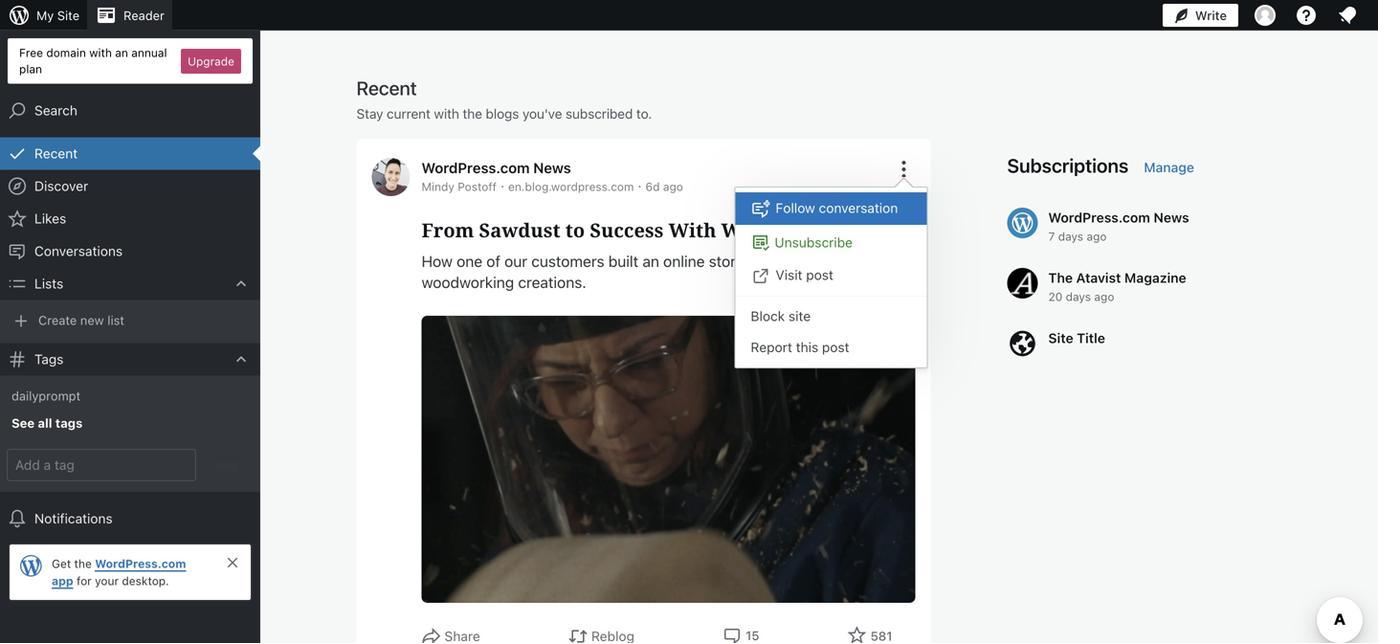 Task type: vqa. For each thing, say whether or not it's contained in the screenshot.
middle GROUP
no



Task type: locate. For each thing, give the bounding box(es) containing it.
1 vertical spatial recent
[[34, 146, 78, 161]]

news
[[533, 159, 571, 176], [1154, 210, 1189, 225]]

6d ago link
[[646, 180, 683, 193]]

reader link
[[87, 0, 172, 31]]

days right 7
[[1058, 230, 1084, 243]]

add
[[214, 458, 237, 472]]

app
[[52, 574, 73, 588]]

report this post
[[751, 339, 849, 355]]

recent
[[357, 77, 417, 99], [34, 146, 78, 161]]

how
[[422, 252, 453, 270]]

2 keyboard_arrow_down image from the top
[[232, 350, 251, 369]]

1 vertical spatial site
[[1048, 330, 1074, 346]]

the right get
[[74, 557, 92, 570]]

conversation
[[819, 200, 898, 216]]

get the
[[52, 557, 95, 570]]

wordpress.com for wordpress.com news 7 days ago
[[1048, 210, 1150, 225]]

wordpress.com
[[422, 159, 530, 176], [1048, 210, 1150, 225], [721, 217, 873, 243], [95, 557, 186, 570]]

1 vertical spatial for
[[77, 574, 92, 588]]

free
[[19, 46, 43, 59]]

the
[[1048, 270, 1073, 286]]

wordpress.com up desktop.
[[95, 557, 186, 570]]

1 horizontal spatial the
[[463, 106, 482, 122]]

1 vertical spatial post
[[822, 339, 849, 355]]

wordpress.com inside wordpress.com app
[[95, 557, 186, 570]]

· down wordpress.com news link
[[501, 178, 504, 193]]

news down manage link
[[1154, 210, 1189, 225]]

subscriptions
[[1007, 154, 1129, 177]]

manage your notifications image
[[1336, 4, 1359, 27]]

post right this
[[822, 339, 849, 355]]

0 vertical spatial post
[[806, 267, 833, 283]]

see
[[11, 416, 35, 430]]

wordpress.com news mindy postoff · en.blog.wordpress.com · 6d ago
[[422, 159, 683, 193]]

conversations
[[34, 243, 123, 259]]

0 horizontal spatial news
[[533, 159, 571, 176]]

ago inside wordpress.com news 7 days ago
[[1087, 230, 1107, 243]]

visit post
[[776, 267, 833, 283]]

notifications link
[[0, 502, 260, 535]]

0 vertical spatial with
[[89, 46, 112, 59]]

1 vertical spatial news
[[1154, 210, 1189, 225]]

create new list link
[[0, 307, 260, 336]]

my profile image
[[1255, 5, 1276, 26]]

0 horizontal spatial recent
[[34, 146, 78, 161]]

visit post button
[[736, 259, 927, 292]]

an left annual
[[115, 46, 128, 59]]

1 keyboard_arrow_down image from the top
[[232, 274, 251, 293]]

woodworking creations.
[[422, 273, 586, 291]]

discover
[[34, 178, 88, 194]]

0 vertical spatial site
[[57, 8, 80, 22]]

an inside from sawdust to success with wordpress.com how one of our customers built an online store for her woodworking creations.
[[643, 252, 659, 270]]

news for ·
[[533, 159, 571, 176]]

recent up stay
[[357, 77, 417, 99]]

post inside visit post button
[[806, 267, 833, 283]]

site inside from sawdust to success with wordpress.com main content
[[1048, 330, 1074, 346]]

2 vertical spatial ago
[[1094, 290, 1114, 303]]

an right built in the left top of the page
[[643, 252, 659, 270]]

conversations link
[[0, 235, 260, 268]]

recent up discover
[[34, 146, 78, 161]]

days
[[1058, 230, 1084, 243], [1066, 290, 1091, 303]]

wordpress.com inside wordpress.com news 7 days ago
[[1048, 210, 1150, 225]]

1 horizontal spatial with
[[434, 106, 459, 122]]

subscribed to.
[[566, 106, 652, 122]]

0 vertical spatial ago
[[663, 180, 683, 193]]

menu containing follow conversation
[[736, 188, 927, 368]]

visit
[[776, 267, 803, 283]]

report this post button
[[736, 332, 927, 363]]

0 vertical spatial news
[[533, 159, 571, 176]]

ago right 6d
[[663, 180, 683, 193]]

desktop.
[[122, 574, 169, 588]]

for left her
[[748, 252, 767, 270]]

site right my on the left
[[57, 8, 80, 22]]

add button
[[203, 450, 249, 480]]

0 horizontal spatial an
[[115, 46, 128, 59]]

1 horizontal spatial an
[[643, 252, 659, 270]]

wordpress.com inside from sawdust to success with wordpress.com how one of our customers built an online store for her woodworking creations.
[[721, 217, 873, 243]]

the
[[463, 106, 482, 122], [74, 557, 92, 570]]

1 horizontal spatial for
[[748, 252, 767, 270]]

with right domain
[[89, 46, 112, 59]]

15
[[746, 628, 759, 643]]

1 horizontal spatial site
[[1048, 330, 1074, 346]]

1 vertical spatial with
[[434, 106, 459, 122]]

mindy
[[422, 180, 454, 193]]

ago up atavist
[[1087, 230, 1107, 243]]

1 vertical spatial the
[[74, 557, 92, 570]]

0 horizontal spatial site
[[57, 8, 80, 22]]

follow
[[776, 200, 815, 216]]

this
[[796, 339, 819, 355]]

unsubscribe
[[775, 234, 853, 250]]

0 vertical spatial keyboard_arrow_down image
[[232, 274, 251, 293]]

our
[[505, 252, 527, 270]]

·
[[501, 178, 504, 193], [638, 178, 642, 193]]

site title link
[[1007, 328, 1266, 361]]

for down get the
[[77, 574, 92, 588]]

1 horizontal spatial ·
[[638, 178, 642, 193]]

news inside the wordpress.com news mindy postoff · en.blog.wordpress.com · 6d ago
[[533, 159, 571, 176]]

create new list
[[38, 313, 124, 327]]

you've
[[522, 106, 562, 122]]

ago down atavist
[[1094, 290, 1114, 303]]

mindy postoff image
[[372, 158, 410, 196]]

add group
[[0, 446, 260, 484]]

1 vertical spatial days
[[1066, 290, 1091, 303]]

with inside recent stay current with the blogs you've subscribed to.
[[434, 106, 459, 122]]

the left blogs
[[463, 106, 482, 122]]

0 vertical spatial for
[[748, 252, 767, 270]]

keyboard_arrow_down image inside lists link
[[232, 274, 251, 293]]

wordpress.com inside the wordpress.com news mindy postoff · en.blog.wordpress.com · 6d ago
[[422, 159, 530, 176]]

0 horizontal spatial with
[[89, 46, 112, 59]]

days right 20
[[1066, 290, 1091, 303]]

keyboard_arrow_down image inside tags link
[[232, 350, 251, 369]]

0 vertical spatial days
[[1058, 230, 1084, 243]]

news inside wordpress.com news 7 days ago
[[1154, 210, 1189, 225]]

1 vertical spatial ago
[[1087, 230, 1107, 243]]

sawdust
[[479, 217, 560, 243]]

wordpress.com down follow
[[721, 217, 873, 243]]

create
[[38, 313, 77, 327]]

en.blog.wordpress.com
[[508, 180, 634, 193]]

site
[[789, 308, 811, 324]]

1 horizontal spatial recent
[[357, 77, 417, 99]]

0 vertical spatial an
[[115, 46, 128, 59]]

1 vertical spatial keyboard_arrow_down image
[[232, 350, 251, 369]]

recent for recent
[[34, 146, 78, 161]]

wordpress.com up postoff at the top
[[422, 159, 530, 176]]

news up the en.blog.wordpress.com link
[[533, 159, 571, 176]]

atavist
[[1076, 270, 1121, 286]]

site left title
[[1048, 330, 1074, 346]]

to
[[565, 217, 585, 243]]

1 vertical spatial an
[[643, 252, 659, 270]]

· left 6d
[[638, 178, 642, 193]]

block site button
[[736, 301, 927, 332]]

toggle menu image
[[892, 158, 915, 181]]

0 horizontal spatial ·
[[501, 178, 504, 193]]

from sawdust to success with wordpress.com main content
[[357, 76, 1283, 643]]

block site
[[751, 308, 811, 324]]

post
[[806, 267, 833, 283], [822, 339, 849, 355]]

tooltip
[[725, 177, 928, 368]]

her
[[771, 252, 794, 270]]

recent inside recent stay current with the blogs you've subscribed to.
[[357, 77, 417, 99]]

keyboard_arrow_down image
[[232, 274, 251, 293], [232, 350, 251, 369]]

menu
[[736, 188, 927, 368]]

follow conversation button
[[736, 192, 927, 225]]

0 vertical spatial recent
[[357, 77, 417, 99]]

from sawdust to success with wordpress.com how one of our customers built an online store for her woodworking creations.
[[422, 217, 873, 291]]

ago
[[663, 180, 683, 193], [1087, 230, 1107, 243], [1094, 290, 1114, 303]]

1 horizontal spatial news
[[1154, 210, 1189, 225]]

an inside free domain with an annual plan
[[115, 46, 128, 59]]

manage
[[1144, 159, 1194, 175]]

recent stay current with the blogs you've subscribed to.
[[357, 77, 652, 122]]

with right current
[[434, 106, 459, 122]]

0 vertical spatial the
[[463, 106, 482, 122]]

wordpress.com up 7
[[1048, 210, 1150, 225]]

post right visit
[[806, 267, 833, 283]]

notifications
[[34, 511, 113, 526]]

ago inside the atavist magazine 20 days ago
[[1094, 290, 1114, 303]]

an
[[115, 46, 128, 59], [643, 252, 659, 270]]



Task type: describe. For each thing, give the bounding box(es) containing it.
tags link
[[0, 343, 260, 376]]

likes link
[[0, 203, 260, 235]]

recent link
[[0, 137, 260, 170]]

search link
[[0, 94, 260, 127]]

for inside from sawdust to success with wordpress.com how one of our customers built an online store for her woodworking creations.
[[748, 252, 767, 270]]

wordpress.com for wordpress.com app
[[95, 557, 186, 570]]

list
[[107, 313, 124, 327]]

lists link
[[0, 268, 260, 300]]

blogs
[[486, 106, 519, 122]]

the inside recent stay current with the blogs you've subscribed to.
[[463, 106, 482, 122]]

upgrade
[[188, 54, 234, 68]]

wordpress.com app
[[52, 557, 186, 588]]

tags
[[55, 416, 83, 430]]

new
[[80, 313, 104, 327]]

dismiss image
[[225, 555, 240, 570]]

magazine
[[1125, 270, 1187, 286]]

lists
[[34, 276, 63, 292]]

plan
[[19, 62, 42, 75]]

stay
[[357, 106, 383, 122]]

online
[[663, 252, 705, 270]]

search
[[34, 102, 77, 118]]

dailyprompt link
[[0, 382, 260, 409]]

wordpress.com news 7 days ago
[[1048, 210, 1189, 243]]

recent for recent stay current with the blogs you've subscribed to.
[[357, 77, 417, 99]]

days inside the atavist magazine 20 days ago
[[1066, 290, 1091, 303]]

unsubscribe button
[[736, 225, 927, 259]]

0 horizontal spatial the
[[74, 557, 92, 570]]

wordpress.com news link
[[422, 159, 571, 176]]

the atavist magazine 20 days ago
[[1048, 270, 1187, 303]]

2 · from the left
[[638, 178, 642, 193]]

keyboard_arrow_down image for lists
[[232, 274, 251, 293]]

tags
[[34, 351, 64, 367]]

see all tags
[[11, 416, 83, 430]]

upgrade button
[[181, 49, 241, 74]]

site title
[[1048, 330, 1105, 346]]

title
[[1077, 330, 1105, 346]]

my site
[[36, 8, 80, 22]]

dailyprompt
[[11, 389, 81, 403]]

current
[[387, 106, 430, 122]]

for your desktop.
[[73, 574, 169, 588]]

20
[[1048, 290, 1063, 303]]

menu inside 'tooltip'
[[736, 188, 927, 368]]

help image
[[1295, 4, 1318, 27]]

6d
[[646, 180, 660, 193]]

annual
[[131, 46, 167, 59]]

en.blog.wordpress.com link
[[508, 180, 634, 193]]

likes
[[34, 211, 66, 226]]

7
[[1048, 230, 1055, 243]]

news for ago
[[1154, 210, 1189, 225]]

reader
[[124, 8, 165, 22]]

post inside report this post button
[[822, 339, 849, 355]]

follow conversation
[[776, 200, 898, 216]]

0 horizontal spatial for
[[77, 574, 92, 588]]

customers
[[531, 252, 604, 270]]

domain
[[46, 46, 86, 59]]

from
[[422, 217, 474, 243]]

write link
[[1163, 0, 1238, 31]]

with
[[669, 217, 716, 243]]

1 · from the left
[[501, 178, 504, 193]]

postoff
[[458, 180, 497, 193]]

see all tags link
[[0, 409, 260, 438]]

from sawdust to success with wordpress.com link
[[422, 216, 915, 244]]

free domain with an annual plan
[[19, 46, 167, 75]]

success
[[590, 217, 664, 243]]

your
[[95, 574, 119, 588]]

wordpress.com for wordpress.com news mindy postoff · en.blog.wordpress.com · 6d ago
[[422, 159, 530, 176]]

store
[[709, 252, 744, 270]]

my site link
[[0, 0, 87, 31]]

block
[[751, 308, 785, 324]]

get
[[52, 557, 71, 570]]

Add a tag text field
[[8, 450, 195, 480]]

keyboard_arrow_down image for tags
[[232, 350, 251, 369]]

tooltip containing follow conversation
[[725, 177, 928, 368]]

discover link
[[0, 170, 260, 203]]

581
[[871, 629, 892, 643]]

mindy postoff link
[[422, 180, 497, 193]]

with inside free domain with an annual plan
[[89, 46, 112, 59]]

of
[[487, 252, 501, 270]]

days inside wordpress.com news 7 days ago
[[1058, 230, 1084, 243]]

ago inside the wordpress.com news mindy postoff · en.blog.wordpress.com · 6d ago
[[663, 180, 683, 193]]

write
[[1195, 8, 1227, 22]]

my
[[36, 8, 54, 22]]

all
[[38, 416, 52, 430]]

built
[[608, 252, 639, 270]]

one
[[457, 252, 483, 270]]



